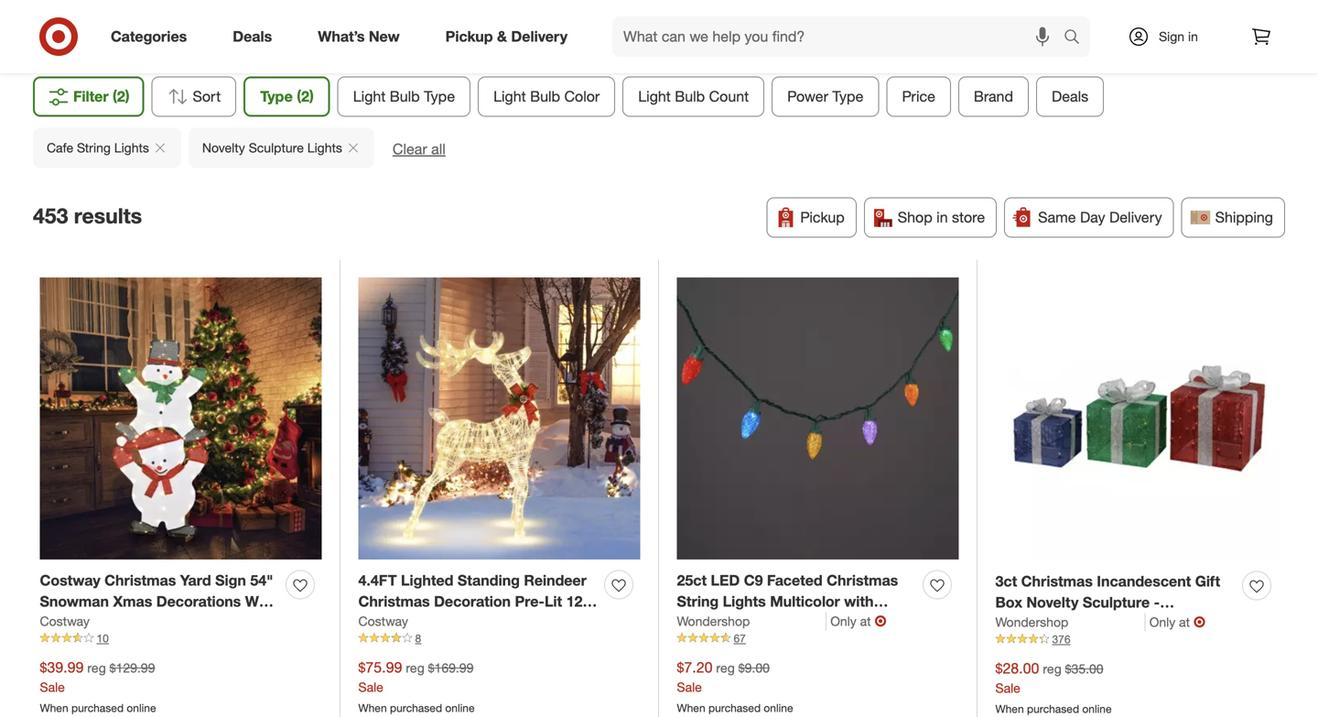Task type: describe. For each thing, give the bounding box(es) containing it.
(2) for type (2)
[[297, 88, 314, 106]]

price button
[[887, 77, 951, 117]]

cafe
[[47, 140, 73, 156]]

only at ¬ for -
[[1150, 613, 1206, 631]]

only for multicolor
[[831, 613, 857, 629]]

shop
[[898, 209, 933, 226]]

shipping
[[1216, 209, 1274, 226]]

deals link
[[217, 16, 295, 57]]

sale for $28.00
[[996, 680, 1021, 696]]

453 results
[[33, 203, 142, 228]]

4.4ft lighted standing reindeer christmas decoration pre-lit 120 led bulbs
[[359, 572, 591, 631]]

67 link
[[677, 630, 959, 646]]

25ct led c9 faceted christmas string lights multicolor with green wire - wondershop™ link
[[677, 570, 916, 631]]

light bulb type button
[[338, 77, 471, 117]]

sort
[[193, 88, 221, 106]]

incandescent
[[1097, 573, 1192, 590]]

(2) for filter (2)
[[113, 88, 130, 106]]

christmas inside the 25ct led c9 faceted christmas string lights multicolor with green wire - wondershop™
[[827, 572, 899, 589]]

sign inside costway christmas yard sign 54" snowman xmas decorations w/ stakes & string lights
[[215, 572, 246, 589]]

same day delivery button
[[1005, 198, 1174, 238]]

¬ for 3ct christmas incandescent gift box novelty sculpture - wondershop™
[[1194, 613, 1206, 631]]

$129.99
[[110, 660, 155, 676]]

power type
[[788, 88, 864, 106]]

type inside button
[[833, 88, 864, 106]]

bulb for type
[[390, 88, 420, 106]]

$7.20
[[677, 658, 713, 676]]

what's
[[318, 28, 365, 45]]

day
[[1081, 209, 1106, 226]]

color
[[564, 88, 600, 106]]

453
[[33, 203, 68, 228]]

decorations
[[156, 593, 241, 610]]

in for shop
[[937, 209, 948, 226]]

wondershop for novelty
[[996, 614, 1069, 630]]

lights inside costway christmas yard sign 54" snowman xmas decorations w/ stakes & string lights
[[151, 613, 194, 631]]

in for sign
[[1189, 28, 1199, 44]]

lights inside the 25ct led c9 faceted christmas string lights multicolor with green wire - wondershop™
[[723, 593, 766, 610]]

gift
[[1196, 573, 1221, 590]]

costway christmas yard sign 54" snowman xmas decorations w/ stakes & string lights link
[[40, 570, 279, 631]]

$9.00
[[739, 660, 770, 676]]

costway link for stakes
[[40, 612, 90, 630]]

pre-
[[515, 593, 545, 610]]

light bulb color button
[[478, 77, 616, 117]]

novelty sculpture lights button
[[189, 128, 374, 168]]

when for $7.20
[[677, 701, 706, 715]]

string inside costway christmas yard sign 54" snowman xmas decorations w/ stakes & string lights
[[105, 613, 147, 631]]

novelty sculpture lights
[[202, 140, 342, 156]]

deals button
[[1037, 77, 1104, 117]]

c9
[[744, 572, 763, 589]]

stakes
[[40, 613, 87, 631]]

costway christmas yard sign 54" snowman xmas decorations w/ stakes & string lights
[[40, 572, 273, 631]]

brand button
[[959, 77, 1029, 117]]

filter (2)
[[73, 88, 130, 106]]

purchased for $39.99
[[71, 701, 124, 715]]

light for light bulb count
[[638, 88, 671, 106]]

reindeer
[[524, 572, 587, 589]]

pickup button
[[767, 198, 857, 238]]

wondershop link for sculpture
[[996, 613, 1146, 631]]

light bulb color
[[494, 88, 600, 106]]

w/
[[245, 593, 264, 610]]

54"
[[250, 572, 273, 589]]

all
[[431, 140, 446, 158]]

shop in store
[[898, 209, 985, 226]]

67
[[734, 631, 746, 645]]

bulb for color
[[530, 88, 560, 106]]

$75.99 reg $169.99 sale when purchased online
[[359, 658, 475, 715]]

faceted
[[767, 572, 823, 589]]

376
[[1053, 632, 1071, 646]]

xmas
[[113, 593, 152, 610]]

4.4ft
[[359, 572, 397, 589]]

lit
[[545, 593, 562, 610]]

4.4ft lighted standing reindeer christmas decoration pre-lit 120 led bulbs link
[[359, 570, 598, 631]]

clear
[[393, 140, 427, 158]]

sculpture inside 3ct christmas incandescent gift box novelty sculpture - wondershop™
[[1083, 593, 1150, 611]]

sale for $75.99
[[359, 679, 384, 695]]

wondershop for string
[[677, 613, 750, 629]]

at for multicolor
[[860, 613, 871, 629]]

only for -
[[1150, 614, 1176, 630]]

sort button
[[152, 77, 236, 117]]

shop in store button
[[864, 198, 997, 238]]

light bulb count button
[[623, 77, 765, 117]]

light for light bulb color
[[494, 88, 526, 106]]

sponsored
[[1155, 44, 1209, 57]]

lights down filter (2)
[[114, 140, 149, 156]]

clear all
[[393, 140, 446, 158]]

filter
[[73, 88, 109, 106]]

$39.99 reg $129.99 sale when purchased online
[[40, 658, 156, 715]]

multicolor
[[770, 593, 840, 610]]

same
[[1039, 209, 1077, 226]]

wondershop™ inside the 25ct led c9 faceted christmas string lights multicolor with green wire - wondershop™
[[769, 613, 865, 631]]

$39.99
[[40, 658, 84, 676]]

costway for 4.4ft lighted standing reindeer christmas decoration pre-lit 120 led bulbs
[[359, 613, 408, 629]]

advertisement region
[[110, 0, 1209, 43]]

reg for $7.20
[[716, 660, 735, 676]]

new
[[369, 28, 400, 45]]

costway for costway christmas yard sign 54" snowman xmas decorations w/ stakes & string lights
[[40, 613, 90, 629]]

reg for $75.99
[[406, 660, 425, 676]]

& inside pickup & delivery link
[[497, 28, 507, 45]]

with
[[844, 593, 874, 610]]

when for $28.00
[[996, 702, 1024, 716]]

25ct
[[677, 572, 707, 589]]

light for light bulb type
[[353, 88, 386, 106]]

same day delivery
[[1039, 209, 1163, 226]]

3ct
[[996, 573, 1018, 590]]

what's new link
[[302, 16, 423, 57]]



Task type: vqa. For each thing, say whether or not it's contained in the screenshot.
make- inside the Make-A-Size Paper Towels - Smartly™
no



Task type: locate. For each thing, give the bounding box(es) containing it.
0 horizontal spatial deals
[[233, 28, 272, 45]]

at for -
[[1180, 614, 1190, 630]]

wondershop
[[677, 613, 750, 629], [996, 614, 1069, 630]]

at up 376 link
[[1180, 614, 1190, 630]]

bulbs
[[392, 613, 431, 631]]

when down $28.00
[[996, 702, 1024, 716]]

1 vertical spatial string
[[677, 593, 719, 610]]

0 horizontal spatial pickup
[[446, 28, 493, 45]]

filter (2) button
[[33, 77, 144, 117]]

2 costway link from the left
[[359, 612, 408, 630]]

wondershop link for lights
[[677, 612, 827, 630]]

1 horizontal spatial wondershop
[[996, 614, 1069, 630]]

when inside $75.99 reg $169.99 sale when purchased online
[[359, 701, 387, 715]]

novelty inside 3ct christmas incandescent gift box novelty sculpture - wondershop™
[[1027, 593, 1079, 611]]

¬
[[875, 612, 887, 630], [1194, 613, 1206, 631]]

1 horizontal spatial &
[[497, 28, 507, 45]]

0 horizontal spatial wondershop link
[[677, 612, 827, 630]]

wondershop link up 376 at right
[[996, 613, 1146, 631]]

1 light from the left
[[353, 88, 386, 106]]

0 vertical spatial novelty
[[202, 140, 245, 156]]

type inside button
[[424, 88, 455, 106]]

online inside "$7.20 reg $9.00 sale when purchased online"
[[764, 701, 794, 715]]

bulb up clear
[[390, 88, 420, 106]]

online inside $75.99 reg $169.99 sale when purchased online
[[445, 701, 475, 715]]

reg down '10'
[[87, 660, 106, 676]]

costway christmas yard sign 54" snowman xmas decorations w/ stakes & string lights image
[[40, 278, 322, 560], [40, 278, 322, 560]]

string right 'cafe'
[[77, 140, 111, 156]]

2 horizontal spatial bulb
[[675, 88, 705, 106]]

0 vertical spatial deals
[[233, 28, 272, 45]]

1 type from the left
[[260, 88, 293, 106]]

1 horizontal spatial wondershop link
[[996, 613, 1146, 631]]

power type button
[[772, 77, 880, 117]]

only at ¬ down with
[[831, 612, 887, 630]]

reg inside $39.99 reg $129.99 sale when purchased online
[[87, 660, 106, 676]]

0 horizontal spatial (2)
[[113, 88, 130, 106]]

delivery right day
[[1110, 209, 1163, 226]]

led
[[711, 572, 740, 589], [359, 613, 388, 631]]

sale down $75.99
[[359, 679, 384, 695]]

christmas up with
[[827, 572, 899, 589]]

120
[[567, 593, 591, 610]]

0 horizontal spatial type
[[260, 88, 293, 106]]

only down with
[[831, 613, 857, 629]]

bulb left count
[[675, 88, 705, 106]]

25ct led c9 faceted christmas string lights multicolor with green wire - wondershop™ image
[[677, 278, 959, 560], [677, 278, 959, 560]]

2 horizontal spatial light
[[638, 88, 671, 106]]

1 vertical spatial -
[[759, 613, 765, 631]]

reg for $28.00
[[1043, 661, 1062, 677]]

3ct christmas incandescent gift box novelty sculpture - wondershop™ image
[[996, 278, 1279, 561]]

type right power
[[833, 88, 864, 106]]

$35.00
[[1066, 661, 1104, 677]]

purchased down the $9.00
[[709, 701, 761, 715]]

0 horizontal spatial only
[[831, 613, 857, 629]]

0 vertical spatial &
[[497, 28, 507, 45]]

1 horizontal spatial bulb
[[530, 88, 560, 106]]

purchased down $129.99
[[71, 701, 124, 715]]

25ct led c9 faceted christmas string lights multicolor with green wire - wondershop™
[[677, 572, 899, 631]]

led left c9
[[711, 572, 740, 589]]

1 vertical spatial sculpture
[[1083, 593, 1150, 611]]

light
[[353, 88, 386, 106], [494, 88, 526, 106], [638, 88, 671, 106]]

1 vertical spatial &
[[91, 613, 101, 631]]

1 horizontal spatial sign
[[1159, 28, 1185, 44]]

2 light from the left
[[494, 88, 526, 106]]

- down incandescent
[[1154, 593, 1160, 611]]

-
[[1154, 593, 1160, 611], [759, 613, 765, 631]]

novelty down sort
[[202, 140, 245, 156]]

(2) right filter
[[113, 88, 130, 106]]

cafe string lights
[[47, 140, 149, 156]]

yard
[[180, 572, 211, 589]]

price
[[902, 88, 936, 106]]

bulb for count
[[675, 88, 705, 106]]

0 horizontal spatial led
[[359, 613, 388, 631]]

delivery for same day delivery
[[1110, 209, 1163, 226]]

light down pickup & delivery link
[[494, 88, 526, 106]]

search button
[[1056, 16, 1100, 60]]

clear all button
[[393, 139, 446, 160]]

1 vertical spatial delivery
[[1110, 209, 1163, 226]]

(2) up novelty sculpture lights button at the left top
[[297, 88, 314, 106]]

pickup for pickup
[[801, 209, 845, 226]]

sculpture inside button
[[249, 140, 304, 156]]

0 vertical spatial sign
[[1159, 28, 1185, 44]]

1 horizontal spatial type
[[424, 88, 455, 106]]

¬ for 25ct led c9 faceted christmas string lights multicolor with green wire - wondershop™
[[875, 612, 887, 630]]

sale for $39.99
[[40, 679, 65, 695]]

sign in
[[1159, 28, 1199, 44]]

light down what's new link
[[353, 88, 386, 106]]

lights
[[114, 140, 149, 156], [307, 140, 342, 156], [723, 593, 766, 610], [151, 613, 194, 631]]

standing
[[458, 572, 520, 589]]

reg left the $9.00
[[716, 660, 735, 676]]

8
[[415, 631, 421, 645]]

delivery up light bulb color
[[511, 28, 568, 45]]

1 horizontal spatial in
[[1189, 28, 1199, 44]]

type
[[260, 88, 293, 106], [424, 88, 455, 106], [833, 88, 864, 106]]

1 vertical spatial novelty
[[1027, 593, 1079, 611]]

purchased inside $39.99 reg $129.99 sale when purchased online
[[71, 701, 124, 715]]

purchased down $169.99
[[390, 701, 442, 715]]

delivery inside button
[[1110, 209, 1163, 226]]

reg
[[87, 660, 106, 676], [406, 660, 425, 676], [716, 660, 735, 676], [1043, 661, 1062, 677]]

pickup & delivery
[[446, 28, 568, 45]]

deals inside "button"
[[1052, 88, 1089, 106]]

0 horizontal spatial costway link
[[40, 612, 90, 630]]

purchased down $35.00
[[1027, 702, 1080, 716]]

0 vertical spatial in
[[1189, 28, 1199, 44]]

sale down $28.00
[[996, 680, 1021, 696]]

in inside button
[[937, 209, 948, 226]]

christmas up xmas
[[105, 572, 176, 589]]

1 horizontal spatial led
[[711, 572, 740, 589]]

novelty up 376 at right
[[1027, 593, 1079, 611]]

- right wire at right bottom
[[759, 613, 765, 631]]

sale down $39.99
[[40, 679, 65, 695]]

&
[[497, 28, 507, 45], [91, 613, 101, 631]]

$28.00
[[996, 659, 1040, 677]]

1 vertical spatial in
[[937, 209, 948, 226]]

sale down "$7.20"
[[677, 679, 702, 695]]

when inside $28.00 reg $35.00 sale when purchased online
[[996, 702, 1024, 716]]

3 bulb from the left
[[675, 88, 705, 106]]

only at ¬ for multicolor
[[831, 612, 887, 630]]

0 horizontal spatial wondershop
[[677, 613, 750, 629]]

light bulb type
[[353, 88, 455, 106]]

1 horizontal spatial -
[[1154, 593, 1160, 611]]

376 link
[[996, 631, 1279, 647]]

wire
[[723, 613, 755, 631]]

box
[[996, 593, 1023, 611]]

1 costway link from the left
[[40, 612, 90, 630]]

costway link down snowman
[[40, 612, 90, 630]]

1 vertical spatial led
[[359, 613, 388, 631]]

deals up "type (2)"
[[233, 28, 272, 45]]

online inside $39.99 reg $129.99 sale when purchased online
[[127, 701, 156, 715]]

10 link
[[40, 630, 322, 646]]

store
[[952, 209, 985, 226]]

when inside $39.99 reg $129.99 sale when purchased online
[[40, 701, 68, 715]]

decoration
[[434, 593, 511, 610]]

led inside 4.4ft lighted standing reindeer christmas decoration pre-lit 120 led bulbs
[[359, 613, 388, 631]]

wondershop down box on the right bottom
[[996, 614, 1069, 630]]

power
[[788, 88, 829, 106]]

1 horizontal spatial deals
[[1052, 88, 1089, 106]]

purchased inside "$7.20 reg $9.00 sale when purchased online"
[[709, 701, 761, 715]]

reg inside $28.00 reg $35.00 sale when purchased online
[[1043, 661, 1062, 677]]

pickup inside pickup & delivery link
[[446, 28, 493, 45]]

deals for deals link
[[233, 28, 272, 45]]

costway down snowman
[[40, 613, 90, 629]]

0 horizontal spatial ¬
[[875, 612, 887, 630]]

0 horizontal spatial light
[[353, 88, 386, 106]]

sculpture down "type (2)"
[[249, 140, 304, 156]]

sale inside $75.99 reg $169.99 sale when purchased online
[[359, 679, 384, 695]]

& down snowman
[[91, 613, 101, 631]]

delivery
[[511, 28, 568, 45], [1110, 209, 1163, 226]]

type (2)
[[260, 88, 314, 106]]

2 horizontal spatial type
[[833, 88, 864, 106]]

costway inside costway christmas yard sign 54" snowman xmas decorations w/ stakes & string lights
[[40, 572, 100, 589]]

wondershop™ down box on the right bottom
[[996, 614, 1092, 632]]

wondershop™ down 'multicolor'
[[769, 613, 865, 631]]

0 vertical spatial -
[[1154, 593, 1160, 611]]

novelty
[[202, 140, 245, 156], [1027, 593, 1079, 611]]

online inside $28.00 reg $35.00 sale when purchased online
[[1083, 702, 1112, 716]]

0 horizontal spatial wondershop™
[[769, 613, 865, 631]]

sale inside $39.99 reg $129.99 sale when purchased online
[[40, 679, 65, 695]]

categories
[[111, 28, 187, 45]]

1 horizontal spatial delivery
[[1110, 209, 1163, 226]]

online for $39.99
[[127, 701, 156, 715]]

0 vertical spatial pickup
[[446, 28, 493, 45]]

novelty inside button
[[202, 140, 245, 156]]

sale
[[40, 679, 65, 695], [359, 679, 384, 695], [677, 679, 702, 695], [996, 680, 1021, 696]]

wondershop link up 67
[[677, 612, 827, 630]]

when for $75.99
[[359, 701, 387, 715]]

1 horizontal spatial (2)
[[297, 88, 314, 106]]

reg down 376 at right
[[1043, 661, 1062, 677]]

1 horizontal spatial novelty
[[1027, 593, 1079, 611]]

costway up snowman
[[40, 572, 100, 589]]

1 bulb from the left
[[390, 88, 420, 106]]

only
[[831, 613, 857, 629], [1150, 614, 1176, 630]]

only at ¬ up 376 link
[[1150, 613, 1206, 631]]

online down the $9.00
[[764, 701, 794, 715]]

2 (2) from the left
[[297, 88, 314, 106]]

christmas inside 4.4ft lighted standing reindeer christmas decoration pre-lit 120 led bulbs
[[359, 593, 430, 610]]

$7.20 reg $9.00 sale when purchased online
[[677, 658, 794, 715]]

reg inside $75.99 reg $169.99 sale when purchased online
[[406, 660, 425, 676]]

0 vertical spatial string
[[77, 140, 111, 156]]

snowman
[[40, 593, 109, 610]]

0 vertical spatial sculpture
[[249, 140, 304, 156]]

purchased inside $28.00 reg $35.00 sale when purchased online
[[1027, 702, 1080, 716]]

sale inside "$7.20 reg $9.00 sale when purchased online"
[[677, 679, 702, 695]]

pickup for pickup & delivery
[[446, 28, 493, 45]]

pickup inside pickup button
[[801, 209, 845, 226]]

purchased inside $75.99 reg $169.99 sale when purchased online
[[390, 701, 442, 715]]

1 vertical spatial sign
[[215, 572, 246, 589]]

(2) inside button
[[113, 88, 130, 106]]

when for $39.99
[[40, 701, 68, 715]]

1 horizontal spatial pickup
[[801, 209, 845, 226]]

8 link
[[359, 630, 641, 646]]

1 (2) from the left
[[113, 88, 130, 106]]

at
[[860, 613, 871, 629], [1180, 614, 1190, 630]]

when
[[40, 701, 68, 715], [359, 701, 387, 715], [677, 701, 706, 715], [996, 702, 1024, 716]]

¬ up 67 link
[[875, 612, 887, 630]]

type up novelty sculpture lights
[[260, 88, 293, 106]]

1 horizontal spatial only at ¬
[[1150, 613, 1206, 631]]

lighted
[[401, 572, 454, 589]]

1 horizontal spatial wondershop™
[[996, 614, 1092, 632]]

costway down 4.4ft
[[359, 613, 408, 629]]

3 type from the left
[[833, 88, 864, 106]]

lights down "type (2)"
[[307, 140, 342, 156]]

& inside costway christmas yard sign 54" snowman xmas decorations w/ stakes & string lights
[[91, 613, 101, 631]]

0 horizontal spatial delivery
[[511, 28, 568, 45]]

1 vertical spatial pickup
[[801, 209, 845, 226]]

4.4ft lighted standing reindeer christmas decoration pre-lit 120 led bulbs image
[[359, 278, 641, 560], [359, 278, 641, 560]]

& up light bulb color
[[497, 28, 507, 45]]

when down $39.99
[[40, 701, 68, 715]]

online down $35.00
[[1083, 702, 1112, 716]]

led inside the 25ct led c9 faceted christmas string lights multicolor with green wire - wondershop™
[[711, 572, 740, 589]]

online down $169.99
[[445, 701, 475, 715]]

3ct christmas incandescent gift box novelty sculpture - wondershop™ link
[[996, 571, 1236, 632]]

sign in link
[[1113, 16, 1227, 57]]

- inside 3ct christmas incandescent gift box novelty sculpture - wondershop™
[[1154, 593, 1160, 611]]

wondershop up 67
[[677, 613, 750, 629]]

$28.00 reg $35.00 sale when purchased online
[[996, 659, 1112, 716]]

type up all
[[424, 88, 455, 106]]

reg for $39.99
[[87, 660, 106, 676]]

1 horizontal spatial costway link
[[359, 612, 408, 630]]

lights up wire at right bottom
[[723, 593, 766, 610]]

2 bulb from the left
[[530, 88, 560, 106]]

led left bulbs
[[359, 613, 388, 631]]

online
[[127, 701, 156, 715], [445, 701, 475, 715], [764, 701, 794, 715], [1083, 702, 1112, 716]]

1 vertical spatial deals
[[1052, 88, 1089, 106]]

only up 376 link
[[1150, 614, 1176, 630]]

online for $75.99
[[445, 701, 475, 715]]

purchased for $75.99
[[390, 701, 442, 715]]

3ct christmas incandescent gift box novelty sculpture - wondershop™
[[996, 573, 1221, 632]]

online for $28.00
[[1083, 702, 1112, 716]]

deals down search button
[[1052, 88, 1089, 106]]

wondershop™ inside 3ct christmas incandescent gift box novelty sculpture - wondershop™
[[996, 614, 1092, 632]]

string inside the cafe string lights button
[[77, 140, 111, 156]]

only at ¬
[[831, 612, 887, 630], [1150, 613, 1206, 631]]

christmas right the 3ct
[[1022, 573, 1093, 590]]

0 horizontal spatial in
[[937, 209, 948, 226]]

0 horizontal spatial at
[[860, 613, 871, 629]]

3 light from the left
[[638, 88, 671, 106]]

purchased for $7.20
[[709, 701, 761, 715]]

christmas inside 3ct christmas incandescent gift box novelty sculpture - wondershop™
[[1022, 573, 1093, 590]]

light bulb count
[[638, 88, 749, 106]]

0 horizontal spatial sculpture
[[249, 140, 304, 156]]

purchased
[[71, 701, 124, 715], [390, 701, 442, 715], [709, 701, 761, 715], [1027, 702, 1080, 716]]

0 vertical spatial delivery
[[511, 28, 568, 45]]

costway link for led
[[359, 612, 408, 630]]

light right color
[[638, 88, 671, 106]]

pickup
[[446, 28, 493, 45], [801, 209, 845, 226]]

online for $7.20
[[764, 701, 794, 715]]

deals
[[233, 28, 272, 45], [1052, 88, 1089, 106]]

reg down 8
[[406, 660, 425, 676]]

delivery for pickup & delivery
[[511, 28, 568, 45]]

0 horizontal spatial sign
[[215, 572, 246, 589]]

results
[[74, 203, 142, 228]]

costway link down 4.4ft
[[359, 612, 408, 630]]

1 horizontal spatial at
[[1180, 614, 1190, 630]]

0 horizontal spatial novelty
[[202, 140, 245, 156]]

bulb left color
[[530, 88, 560, 106]]

sale inside $28.00 reg $35.00 sale when purchased online
[[996, 680, 1021, 696]]

string up green
[[677, 593, 719, 610]]

10
[[97, 631, 109, 645]]

What can we help you find? suggestions appear below search field
[[613, 16, 1069, 57]]

0 horizontal spatial &
[[91, 613, 101, 631]]

string down xmas
[[105, 613, 147, 631]]

0 vertical spatial led
[[711, 572, 740, 589]]

string inside the 25ct led c9 faceted christmas string lights multicolor with green wire - wondershop™
[[677, 593, 719, 610]]

$75.99
[[359, 658, 402, 676]]

christmas down 4.4ft
[[359, 593, 430, 610]]

0 horizontal spatial -
[[759, 613, 765, 631]]

costway
[[40, 572, 100, 589], [40, 613, 90, 629], [359, 613, 408, 629]]

sculpture
[[249, 140, 304, 156], [1083, 593, 1150, 611]]

lights down decorations
[[151, 613, 194, 631]]

wondershop link
[[677, 612, 827, 630], [996, 613, 1146, 631]]

1 horizontal spatial sculpture
[[1083, 593, 1150, 611]]

- inside the 25ct led c9 faceted christmas string lights multicolor with green wire - wondershop™
[[759, 613, 765, 631]]

0 horizontal spatial only at ¬
[[831, 612, 887, 630]]

purchased for $28.00
[[1027, 702, 1080, 716]]

2 vertical spatial string
[[105, 613, 147, 631]]

1 horizontal spatial light
[[494, 88, 526, 106]]

sculpture down incandescent
[[1083, 593, 1150, 611]]

sale for $7.20
[[677, 679, 702, 695]]

search
[[1056, 29, 1100, 47]]

1 horizontal spatial ¬
[[1194, 613, 1206, 631]]

green
[[677, 613, 719, 631]]

shipping button
[[1182, 198, 1286, 238]]

reg inside "$7.20 reg $9.00 sale when purchased online"
[[716, 660, 735, 676]]

¬ down gift in the right bottom of the page
[[1194, 613, 1206, 631]]

count
[[709, 88, 749, 106]]

when down "$7.20"
[[677, 701, 706, 715]]

1 horizontal spatial only
[[1150, 614, 1176, 630]]

online down $129.99
[[127, 701, 156, 715]]

2 type from the left
[[424, 88, 455, 106]]

0 horizontal spatial bulb
[[390, 88, 420, 106]]

when inside "$7.20 reg $9.00 sale when purchased online"
[[677, 701, 706, 715]]

when down $75.99
[[359, 701, 387, 715]]

in
[[1189, 28, 1199, 44], [937, 209, 948, 226]]

at down with
[[860, 613, 871, 629]]

brand
[[974, 88, 1014, 106]]

sign
[[1159, 28, 1185, 44], [215, 572, 246, 589]]

deals for deals "button"
[[1052, 88, 1089, 106]]

christmas inside costway christmas yard sign 54" snowman xmas decorations w/ stakes & string lights
[[105, 572, 176, 589]]

bulb
[[390, 88, 420, 106], [530, 88, 560, 106], [675, 88, 705, 106]]



